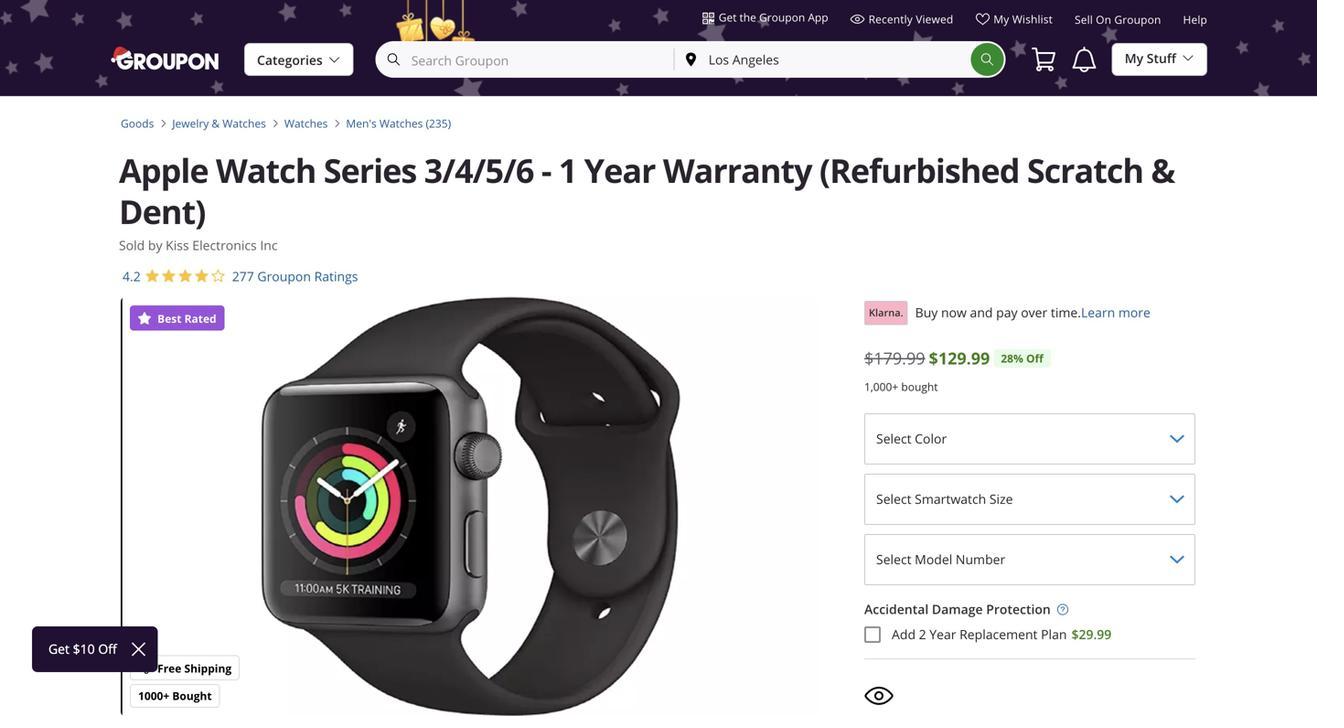 Task type: describe. For each thing, give the bounding box(es) containing it.
watches link
[[284, 115, 328, 132]]

jewelry & watches
[[172, 116, 266, 131]]

$179.99
[[864, 347, 925, 369]]

my wishlist
[[994, 12, 1053, 27]]

3/4/5/6
[[424, 148, 534, 193]]

search element
[[971, 43, 1004, 76]]

2
[[919, 626, 926, 643]]

best rated
[[155, 311, 216, 326]]

recently
[[869, 12, 913, 27]]

buy now and pay over time. learn more
[[915, 304, 1150, 321]]

men's watches (235)
[[346, 116, 451, 131]]

help
[[1183, 12, 1207, 27]]

3 watches from the left
[[379, 116, 423, 131]]

kiss
[[166, 237, 189, 254]]

more
[[1118, 304, 1150, 321]]

categories
[[257, 52, 323, 69]]

pay
[[996, 304, 1018, 321]]

year inside apple watch series 3/4/5/6 - 1 year warranty (refurbished scratch & dent) sold by kiss electronics inc
[[584, 148, 655, 193]]

get the groupon app
[[719, 10, 828, 25]]

my for my stuff
[[1125, 50, 1143, 67]]

1
[[559, 148, 576, 193]]

28%
[[1001, 351, 1023, 366]]

Los Angeles search field
[[675, 43, 971, 76]]

groupon for the
[[759, 10, 805, 25]]

and
[[970, 304, 993, 321]]

0 horizontal spatial groupon
[[257, 268, 311, 285]]

bought
[[901, 379, 938, 394]]

klarna.
[[869, 306, 903, 319]]

electronics
[[192, 237, 257, 254]]

damage
[[932, 601, 983, 618]]

learn
[[1081, 304, 1115, 321]]

ratings
[[314, 268, 358, 285]]

bought
[[172, 688, 212, 704]]

my wishlist link
[[975, 12, 1053, 34]]

2 watches from the left
[[284, 116, 328, 131]]

get the groupon app button
[[702, 9, 828, 26]]

sell on groupon
[[1075, 12, 1161, 27]]

1,000+ bought
[[864, 379, 938, 394]]

1000+ bought
[[138, 688, 212, 704]]

inc
[[260, 237, 278, 254]]

$29.99
[[1071, 626, 1112, 643]]

now
[[941, 304, 967, 321]]

app
[[808, 10, 828, 25]]



Task type: locate. For each thing, give the bounding box(es) containing it.
goods
[[121, 116, 154, 131]]

plan
[[1041, 626, 1067, 643]]

dent)
[[119, 189, 205, 235]]

viewed
[[916, 12, 953, 27]]

notifications inbox image
[[1070, 45, 1099, 74]]

& inside apple watch series 3/4/5/6 - 1 year warranty (refurbished scratch & dent) sold by kiss electronics inc
[[1151, 148, 1175, 193]]

get
[[719, 10, 737, 25]]

groupon right the
[[759, 10, 805, 25]]

watches up watch
[[223, 116, 266, 131]]

warranty
[[663, 148, 812, 193]]

recently viewed
[[869, 12, 953, 27]]

$129.99
[[929, 347, 990, 369]]

0 horizontal spatial watches
[[223, 116, 266, 131]]

my
[[994, 12, 1009, 27], [1125, 50, 1143, 67]]

sell
[[1075, 12, 1093, 27]]

apple watch series 3/4/5/6 - 1 year warranty (refurbished scratch & dent) sold by kiss electronics inc
[[119, 148, 1175, 254]]

groupon for on
[[1114, 12, 1161, 27]]

&
[[212, 116, 220, 131], [1151, 148, 1175, 193]]

shipping
[[184, 661, 232, 676]]

1 horizontal spatial my
[[1125, 50, 1143, 67]]

free
[[157, 661, 181, 676]]

time.
[[1051, 304, 1081, 321]]

0 horizontal spatial &
[[212, 116, 220, 131]]

my stuff
[[1125, 50, 1176, 67]]

jewelry
[[172, 116, 209, 131]]

2 horizontal spatial watches
[[379, 116, 423, 131]]

0 vertical spatial &
[[212, 116, 220, 131]]

wishlist
[[1012, 12, 1053, 27]]

the
[[739, 10, 756, 25]]

my for my wishlist
[[994, 12, 1009, 27]]

277
[[232, 268, 254, 285]]

watches left (235)
[[379, 116, 423, 131]]

year
[[584, 148, 655, 193], [930, 626, 956, 643]]

0 vertical spatial my
[[994, 12, 1009, 27]]

1 horizontal spatial year
[[930, 626, 956, 643]]

scratch
[[1027, 148, 1143, 193]]

free shipping
[[157, 661, 232, 676]]

best
[[157, 311, 182, 326]]

1 vertical spatial &
[[1151, 148, 1175, 193]]

stuff
[[1147, 50, 1176, 67]]

1,000+
[[864, 379, 898, 394]]

protection
[[986, 601, 1051, 618]]

on
[[1096, 12, 1111, 27]]

1 horizontal spatial &
[[1151, 148, 1175, 193]]

watch
[[216, 148, 316, 193]]

watches
[[223, 116, 266, 131], [284, 116, 328, 131], [379, 116, 423, 131]]

Search Groupon search field
[[376, 41, 1006, 78]]

groupon image
[[110, 45, 222, 71]]

& right scratch
[[1151, 148, 1175, 193]]

apple
[[119, 148, 208, 193]]

men's
[[346, 116, 377, 131]]

1000+
[[138, 688, 169, 704]]

search image
[[980, 52, 995, 67]]

rated
[[184, 311, 216, 326]]

1 horizontal spatial watches
[[284, 116, 328, 131]]

by
[[148, 237, 162, 254]]

& inside jewelry & watches link
[[212, 116, 220, 131]]

recently viewed link
[[850, 12, 953, 34]]

2 horizontal spatial groupon
[[1114, 12, 1161, 27]]

accidental damage protection
[[864, 601, 1051, 618]]

accidental
[[864, 601, 929, 618]]

1 horizontal spatial groupon
[[759, 10, 805, 25]]

1 vertical spatial my
[[1125, 50, 1143, 67]]

replacement
[[960, 626, 1038, 643]]

add 2 year replacement plan $29.99
[[892, 626, 1112, 643]]

help link
[[1183, 12, 1207, 34]]

categories button
[[244, 43, 354, 77]]

277 groupon ratings
[[232, 268, 358, 285]]

Search Groupon search field
[[377, 43, 674, 76]]

goods link
[[121, 115, 154, 132]]

groupon inside button
[[759, 10, 805, 25]]

sell on groupon link
[[1075, 12, 1161, 34]]

buy
[[915, 304, 938, 321]]

4.2
[[123, 268, 141, 285]]

year right 2
[[930, 626, 956, 643]]

1 watches from the left
[[223, 116, 266, 131]]

year right 1
[[584, 148, 655, 193]]

learn more link
[[1081, 303, 1150, 322]]

my left stuff
[[1125, 50, 1143, 67]]

28% off
[[1001, 351, 1043, 366]]

add
[[892, 626, 916, 643]]

sold
[[119, 237, 145, 254]]

-
[[541, 148, 551, 193]]

my stuff button
[[1112, 42, 1207, 76]]

groupon down inc
[[257, 268, 311, 285]]

& right "jewelry"
[[212, 116, 220, 131]]

off
[[1026, 351, 1043, 366]]

0 vertical spatial year
[[584, 148, 655, 193]]

jewelry & watches link
[[172, 115, 266, 132]]

over
[[1021, 304, 1047, 321]]

1 vertical spatial year
[[930, 626, 956, 643]]

0 horizontal spatial my
[[994, 12, 1009, 27]]

series
[[324, 148, 416, 193]]

(refurbished
[[819, 148, 1019, 193]]

my inside button
[[1125, 50, 1143, 67]]

my left wishlist
[[994, 12, 1009, 27]]

groupon right on
[[1114, 12, 1161, 27]]

(235)
[[426, 116, 451, 131]]

watches left 'men's'
[[284, 116, 328, 131]]

groupon
[[759, 10, 805, 25], [1114, 12, 1161, 27], [257, 268, 311, 285]]

men's watches (235) link
[[346, 115, 451, 132]]

0 horizontal spatial year
[[584, 148, 655, 193]]



Task type: vqa. For each thing, say whether or not it's contained in the screenshot.
Recently Viewed on the top
yes



